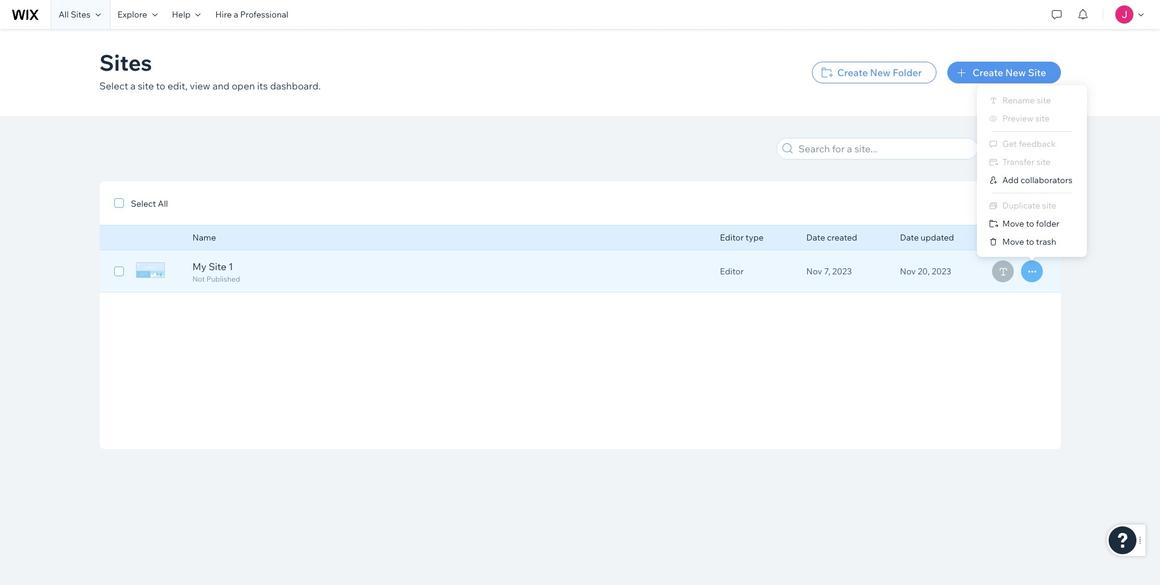 Task type: describe. For each thing, give the bounding box(es) containing it.
site for transfer
[[1036, 157, 1051, 167]]

move for move to trash
[[1002, 236, 1024, 247]]

duplicate
[[1002, 200, 1040, 211]]

and
[[213, 80, 230, 92]]

preview site button
[[977, 109, 1087, 128]]

menu containing rename site
[[977, 91, 1087, 251]]

Select All checkbox
[[114, 196, 168, 210]]

transfer site button
[[977, 153, 1087, 171]]

all sites
[[59, 9, 90, 20]]

dashboard.
[[270, 80, 321, 92]]

professional
[[240, 9, 288, 20]]

duplicate site button
[[977, 196, 1087, 215]]

select all
[[131, 198, 168, 209]]

collaborators
[[1021, 175, 1073, 186]]

nov 7, 2023
[[807, 266, 852, 277]]

sites inside sites select a site to edit, view and open its dashboard.
[[99, 49, 152, 76]]

to inside sites select a site to edit, view and open its dashboard.
[[156, 80, 165, 92]]

add collaborators
[[1002, 175, 1073, 186]]

updated
[[921, 232, 954, 243]]

my site 1 not published
[[192, 260, 240, 283]]

editor type
[[720, 232, 764, 243]]

move for move to folder
[[1002, 218, 1024, 229]]

0 vertical spatial a
[[234, 9, 238, 20]]

trash
[[1036, 236, 1056, 247]]

rename site
[[1002, 95, 1051, 106]]

site for preview
[[1035, 113, 1050, 124]]

name
[[192, 232, 216, 243]]

to for move to trash
[[1026, 236, 1034, 247]]

view
[[190, 80, 210, 92]]

rename site button
[[977, 91, 1087, 109]]

not
[[192, 274, 205, 283]]

its
[[257, 80, 268, 92]]

site for rename
[[1037, 95, 1051, 106]]

created
[[827, 232, 858, 243]]

select inside checkbox
[[131, 198, 156, 209]]

20,
[[918, 266, 930, 277]]

move to folder
[[1002, 218, 1060, 229]]

move to folder button
[[977, 215, 1087, 233]]

get feedback button
[[977, 135, 1087, 153]]

preview
[[1002, 113, 1034, 124]]

get
[[1002, 138, 1017, 149]]

date updated
[[900, 232, 954, 243]]

sites select a site to edit, view and open its dashboard.
[[99, 49, 321, 92]]

create for create new site
[[973, 66, 1004, 79]]

Search for a site... field
[[795, 138, 974, 159]]

create new site button
[[948, 62, 1061, 83]]

transfer site
[[1002, 157, 1051, 167]]

site for duplicate
[[1042, 200, 1056, 211]]

1
[[229, 260, 233, 273]]

hire
[[215, 9, 232, 20]]



Task type: locate. For each thing, give the bounding box(es) containing it.
7,
[[824, 266, 831, 277]]

1 move from the top
[[1002, 218, 1024, 229]]

nov 20, 2023
[[900, 266, 952, 277]]

site up folder on the right
[[1042, 200, 1056, 211]]

to left folder on the right
[[1026, 218, 1034, 229]]

create
[[838, 66, 868, 79], [973, 66, 1004, 79]]

select inside sites select a site to edit, view and open its dashboard.
[[99, 80, 128, 92]]

0 horizontal spatial new
[[870, 66, 891, 79]]

create for create new folder
[[838, 66, 868, 79]]

editor down editor type
[[720, 266, 744, 277]]

my site 1 image
[[136, 262, 165, 278]]

new left folder
[[870, 66, 891, 79]]

2 editor from the top
[[720, 266, 744, 277]]

feedback
[[1019, 138, 1056, 149]]

site up preview site button
[[1037, 95, 1051, 106]]

get feedback
[[1002, 138, 1056, 149]]

1 date from the left
[[807, 232, 825, 243]]

to inside button
[[1026, 236, 1034, 247]]

date created
[[807, 232, 858, 243]]

duplicate site
[[1002, 200, 1056, 211]]

nov for nov 7, 2023
[[807, 266, 822, 277]]

a
[[234, 9, 238, 20], [130, 80, 136, 92]]

0 vertical spatial move
[[1002, 218, 1024, 229]]

1 horizontal spatial site
[[1028, 66, 1047, 79]]

to
[[156, 80, 165, 92], [1026, 218, 1034, 229], [1026, 236, 1034, 247]]

0 vertical spatial to
[[156, 80, 165, 92]]

menu
[[977, 91, 1087, 251]]

site inside button
[[1028, 66, 1047, 79]]

1 nov from the left
[[807, 266, 822, 277]]

1 horizontal spatial date
[[900, 232, 919, 243]]

2 2023 from the left
[[932, 266, 952, 277]]

nov left 7,
[[807, 266, 822, 277]]

folder
[[893, 66, 922, 79]]

sites down explore
[[99, 49, 152, 76]]

0 vertical spatial site
[[1028, 66, 1047, 79]]

date for date created
[[807, 232, 825, 243]]

2023
[[833, 266, 852, 277], [932, 266, 952, 277]]

0 vertical spatial editor
[[720, 232, 744, 243]]

help button
[[165, 0, 208, 29]]

transfer
[[1002, 157, 1035, 167]]

2023 for nov 20, 2023
[[932, 266, 952, 277]]

new inside create new site button
[[1006, 66, 1026, 79]]

a inside sites select a site to edit, view and open its dashboard.
[[130, 80, 136, 92]]

0 horizontal spatial all
[[59, 9, 69, 20]]

a left edit,
[[130, 80, 136, 92]]

date for date updated
[[900, 232, 919, 243]]

2 create from the left
[[973, 66, 1004, 79]]

1 2023 from the left
[[833, 266, 852, 277]]

0 horizontal spatial 2023
[[833, 266, 852, 277]]

site inside my site 1 not published
[[209, 260, 226, 273]]

0 horizontal spatial select
[[99, 80, 128, 92]]

0 horizontal spatial create
[[838, 66, 868, 79]]

2023 for nov 7, 2023
[[833, 266, 852, 277]]

move inside "button"
[[1002, 218, 1024, 229]]

1 horizontal spatial select
[[131, 198, 156, 209]]

to left edit,
[[156, 80, 165, 92]]

2 new from the left
[[1006, 66, 1026, 79]]

1 editor from the top
[[720, 232, 744, 243]]

1 vertical spatial all
[[158, 198, 168, 209]]

0 vertical spatial sites
[[71, 9, 90, 20]]

None checkbox
[[114, 264, 124, 279]]

site
[[138, 80, 154, 92], [1037, 95, 1051, 106], [1035, 113, 1050, 124], [1036, 157, 1051, 167], [1042, 200, 1056, 211]]

site left 1
[[209, 260, 226, 273]]

0 horizontal spatial sites
[[71, 9, 90, 20]]

1 vertical spatial move
[[1002, 236, 1024, 247]]

site
[[1028, 66, 1047, 79], [209, 260, 226, 273]]

1 horizontal spatial nov
[[900, 266, 916, 277]]

to inside "button"
[[1026, 218, 1034, 229]]

hire a professional link
[[208, 0, 296, 29]]

nov left 20,
[[900, 266, 916, 277]]

1 vertical spatial editor
[[720, 266, 744, 277]]

1 horizontal spatial a
[[234, 9, 238, 20]]

new inside "create new folder" button
[[870, 66, 891, 79]]

0 horizontal spatial nov
[[807, 266, 822, 277]]

0 horizontal spatial a
[[130, 80, 136, 92]]

1 vertical spatial to
[[1026, 218, 1034, 229]]

rename
[[1002, 95, 1035, 106]]

create new site
[[973, 66, 1047, 79]]

to left the trash
[[1026, 236, 1034, 247]]

1 vertical spatial select
[[131, 198, 156, 209]]

move down duplicate at the top of the page
[[1002, 218, 1024, 229]]

1 horizontal spatial all
[[158, 198, 168, 209]]

sites
[[71, 9, 90, 20], [99, 49, 152, 76]]

published
[[207, 274, 240, 283]]

editor left the "type"
[[720, 232, 744, 243]]

hire a professional
[[215, 9, 288, 20]]

site inside "button"
[[1042, 200, 1056, 211]]

create left folder
[[838, 66, 868, 79]]

move inside button
[[1002, 236, 1024, 247]]

2 nov from the left
[[900, 266, 916, 277]]

date left 'updated'
[[900, 232, 919, 243]]

move down move to folder
[[1002, 236, 1024, 247]]

new
[[870, 66, 891, 79], [1006, 66, 1026, 79]]

2 vertical spatial to
[[1026, 236, 1034, 247]]

site up rename site button
[[1028, 66, 1047, 79]]

site inside sites select a site to edit, view and open its dashboard.
[[138, 80, 154, 92]]

site up the collaborators
[[1036, 157, 1051, 167]]

edit,
[[168, 80, 188, 92]]

2 date from the left
[[900, 232, 919, 243]]

0 vertical spatial select
[[99, 80, 128, 92]]

date
[[807, 232, 825, 243], [900, 232, 919, 243]]

move to trash button
[[977, 233, 1087, 251]]

preview site
[[1002, 113, 1050, 124]]

1 new from the left
[[870, 66, 891, 79]]

1 vertical spatial sites
[[99, 49, 152, 76]]

site left edit,
[[138, 80, 154, 92]]

move to trash
[[1002, 236, 1056, 247]]

new for folder
[[870, 66, 891, 79]]

to for move to folder
[[1026, 218, 1034, 229]]

select
[[99, 80, 128, 92], [131, 198, 156, 209]]

folder
[[1036, 218, 1060, 229]]

2 move from the top
[[1002, 236, 1024, 247]]

editor
[[720, 232, 744, 243], [720, 266, 744, 277]]

add
[[1002, 175, 1019, 186]]

sites left explore
[[71, 9, 90, 20]]

editor for editor
[[720, 266, 744, 277]]

create new folder
[[838, 66, 922, 79]]

date left created
[[807, 232, 825, 243]]

1 vertical spatial site
[[209, 260, 226, 273]]

1 create from the left
[[838, 66, 868, 79]]

new for site
[[1006, 66, 1026, 79]]

0 horizontal spatial date
[[807, 232, 825, 243]]

move
[[1002, 218, 1024, 229], [1002, 236, 1024, 247]]

0 vertical spatial all
[[59, 9, 69, 20]]

1 horizontal spatial create
[[973, 66, 1004, 79]]

create up the rename
[[973, 66, 1004, 79]]

new up the rename
[[1006, 66, 1026, 79]]

explore
[[118, 9, 147, 20]]

all
[[59, 9, 69, 20], [158, 198, 168, 209]]

2023 right 7,
[[833, 266, 852, 277]]

create new folder button
[[812, 62, 937, 83]]

1 horizontal spatial 2023
[[932, 266, 952, 277]]

add collaborators button
[[977, 171, 1087, 189]]

0 horizontal spatial site
[[209, 260, 226, 273]]

type
[[746, 232, 764, 243]]

nov
[[807, 266, 822, 277], [900, 266, 916, 277]]

nov for nov 20, 2023
[[900, 266, 916, 277]]

open
[[232, 80, 255, 92]]

editor for editor type
[[720, 232, 744, 243]]

a right hire
[[234, 9, 238, 20]]

1 vertical spatial a
[[130, 80, 136, 92]]

1 horizontal spatial new
[[1006, 66, 1026, 79]]

all inside checkbox
[[158, 198, 168, 209]]

help
[[172, 9, 191, 20]]

2023 right 20,
[[932, 266, 952, 277]]

my
[[192, 260, 206, 273]]

site down rename site button
[[1035, 113, 1050, 124]]

1 horizontal spatial sites
[[99, 49, 152, 76]]



Task type: vqa. For each thing, say whether or not it's contained in the screenshot.
Booking
no



